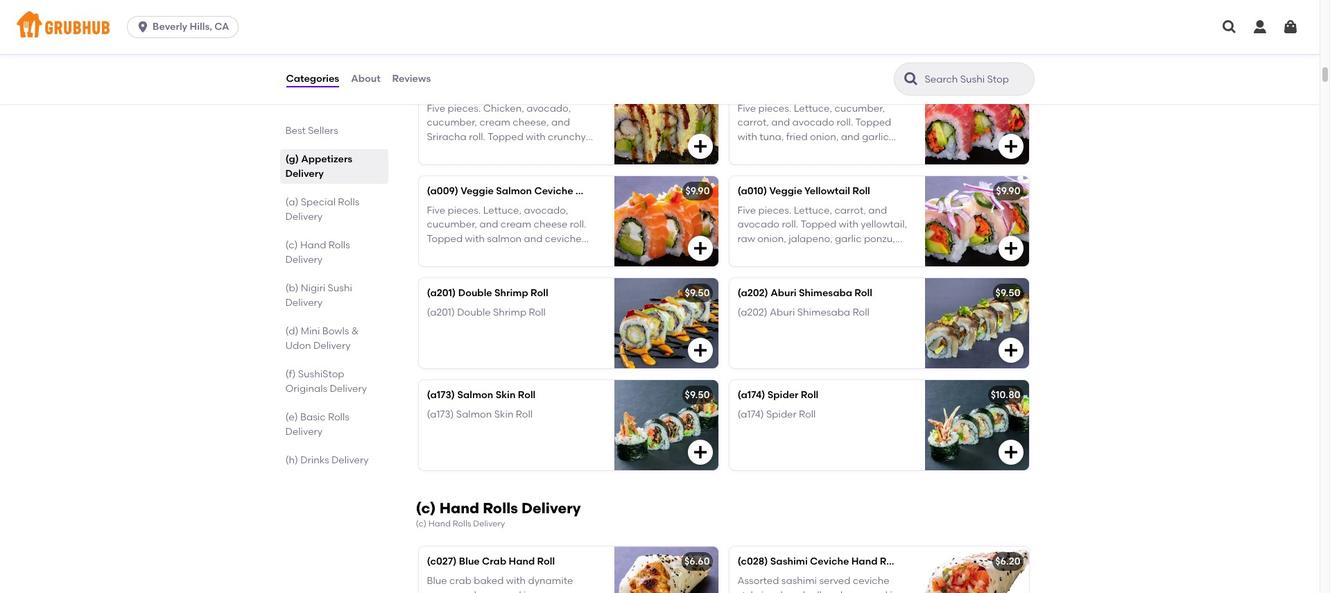 Task type: vqa. For each thing, say whether or not it's contained in the screenshot.
THE MARIA corresponding to Maria
no



Task type: describe. For each thing, give the bounding box(es) containing it.
delivery inside (a) special rolls delivery
[[285, 211, 323, 223]]

yellowtail,
[[861, 219, 907, 231]]

2 vertical spatial (c)
[[416, 519, 427, 528]]

2 (a202) from the top
[[738, 307, 768, 318]]

best
[[285, 125, 306, 137]]

yellowtail
[[805, 185, 850, 197]]

about
[[351, 73, 381, 85]]

(a) special rolls delivery
[[285, 196, 360, 223]]

1 vertical spatial spider
[[766, 409, 797, 420]]

(c) for (c) hand rolls delivery
[[285, 239, 298, 251]]

roll. inside five pieces. lettuce, carrot, and avocado roll. topped with yellowtail, raw onion, jalapeno, garlic ponzu, and sriracha.
[[782, 219, 799, 231]]

1 (a173) salmon skin roll from the top
[[427, 389, 536, 401]]

(a009) veggie salmon ceviche roll image
[[614, 176, 718, 266]]

cream inside the five pieces. chicken, avocado, cucumber, cream cheese, and sriracha roll. topped with crunchy flakes and teriyaki sauce
[[480, 117, 511, 129]]

and up yellowtail,
[[869, 205, 887, 216]]

onion, inside five pieces. lettuce, cucumber, carrot, and avocado roll. topped with tuna, fried onion, and garlic ponzu.
[[810, 131, 839, 143]]

five pieces. lettuce, avocado, cucumber, and cream cheese roll. topped with salmon and ceviche sauce.
[[427, 205, 587, 259]]

2 (a201) double shrimp roll from the top
[[427, 307, 546, 318]]

(a007) chicken crunchy roll image
[[614, 74, 718, 164]]

roll
[[808, 589, 822, 593]]

fried
[[786, 131, 808, 143]]

sauce inside the five pieces. chicken, avocado, cucumber, cream cheese, and sriracha roll. topped with crunchy flakes and teriyaki sauce
[[514, 145, 543, 157]]

2 (a174) from the top
[[738, 409, 764, 420]]

and inside assorted sashimi served ceviche style in a hand roll and wrapped i
[[824, 589, 843, 593]]

nigiri
[[301, 282, 325, 294]]

crab
[[482, 556, 506, 567]]

(a007)
[[427, 83, 458, 95]]

delivery inside (c) hand rolls delivery
[[285, 254, 323, 266]]

0 vertical spatial double
[[458, 287, 492, 299]]

avocado inside five pieces. lettuce, carrot, and avocado roll. topped with yellowtail, raw onion, jalapeno, garlic ponzu, and sriracha.
[[738, 219, 780, 231]]

$6.60
[[685, 556, 710, 567]]

veggie for yellowtail
[[770, 185, 803, 197]]

$9.50 for (a174) spider roll
[[685, 389, 710, 401]]

salmon
[[487, 233, 522, 245]]

(g)
[[285, 153, 299, 165]]

1 (a174) from the top
[[738, 389, 765, 401]]

cheese,
[[513, 117, 549, 129]]

1 vertical spatial double
[[457, 307, 491, 318]]

wrapped inside blue crab baked with dynamite sauce and wrapped in soy paper.
[[479, 589, 521, 593]]

pieces. for with
[[448, 205, 481, 216]]

raw
[[738, 233, 755, 245]]

best sellers
[[285, 125, 338, 137]]

(c) hand rolls delivery (c) hand rolls delivery
[[416, 499, 581, 528]]

1 horizontal spatial blue
[[459, 556, 480, 567]]

blue crab baked with dynamite sauce and wrapped in soy paper.
[[427, 575, 583, 593]]

paper.
[[552, 589, 583, 593]]

(a004) dragon roll image
[[614, 0, 718, 62]]

(c) for (c) hand rolls delivery (c) hand rolls delivery
[[416, 499, 436, 517]]

(a007) chicken crunchy roll
[[427, 83, 562, 95]]

five pieces. lettuce, carrot, and avocado roll. topped with yellowtail, raw onion, jalapeno, garlic ponzu, and sriracha.
[[738, 205, 907, 259]]

rolls for (a) special rolls delivery
[[338, 196, 360, 208]]

main navigation navigation
[[0, 0, 1320, 54]]

cheese
[[534, 219, 568, 231]]

1 vertical spatial skin
[[494, 409, 514, 420]]

0 vertical spatial skin
[[496, 389, 516, 401]]

2 (a202) aburi shimesaba roll from the top
[[738, 307, 870, 318]]

special
[[301, 196, 336, 208]]

teriyaki
[[478, 145, 512, 157]]

bowls
[[322, 325, 349, 337]]

sashimi
[[782, 575, 817, 587]]

and up crunchy
[[551, 117, 570, 129]]

reviews
[[392, 73, 431, 85]]

(a005) rainbow roll image
[[925, 0, 1029, 62]]

flakes
[[427, 145, 454, 157]]

(a009)
[[427, 185, 459, 197]]

with inside blue crab baked with dynamite sauce and wrapped in soy paper.
[[506, 575, 526, 587]]

(a010)
[[738, 185, 767, 197]]

jalapeno,
[[789, 233, 833, 245]]

svg image for five pieces. lettuce, avocado, cucumber, and cream cheese roll. topped with salmon and ceviche sauce.
[[692, 240, 709, 256]]

2 vertical spatial salmon
[[456, 409, 492, 420]]

chicken,
[[483, 103, 524, 114]]

2 (a201) from the top
[[427, 307, 455, 318]]

cream inside five pieces. lettuce, avocado, cucumber, and cream cheese roll. topped with salmon and ceviche sauce.
[[501, 219, 532, 231]]

svg image for (a174) spider roll
[[1003, 444, 1019, 460]]

five pieces. lettuce, cucumber, carrot, and avocado roll. topped with tuna, fried onion, and garlic ponzu.
[[738, 103, 892, 157]]

cucumber, for five pieces. chicken, avocado, cucumber, cream cheese, and sriracha roll. topped with crunchy flakes and teriyaki sauce
[[427, 117, 477, 129]]

five for five pieces. lettuce, avocado, cucumber, and cream cheese roll. topped with salmon and ceviche sauce.
[[427, 205, 445, 216]]

$9.90 for five pieces. lettuce, carrot, and avocado roll. topped with yellowtail, raw onion, jalapeno, garlic ponzu, and sriracha.
[[996, 185, 1021, 197]]

1 vertical spatial ceviche
[[810, 556, 849, 567]]

beverly hills, ca button
[[127, 16, 244, 38]]

with inside five pieces. lettuce, cucumber, carrot, and avocado roll. topped with tuna, fried onion, and garlic ponzu.
[[738, 131, 757, 143]]

0 horizontal spatial ceviche
[[534, 185, 573, 197]]

pieces. for raw
[[759, 205, 792, 216]]

carrot, inside five pieces. lettuce, carrot, and avocado roll. topped with yellowtail, raw onion, jalapeno, garlic ponzu, and sriracha.
[[835, 205, 866, 216]]

udon
[[285, 340, 311, 352]]

(b) nigiri sushi delivery
[[285, 282, 352, 309]]

about button
[[350, 54, 381, 104]]

baked
[[474, 575, 504, 587]]

five pieces. chicken, avocado, cucumber, cream cheese, and sriracha roll. topped with crunchy flakes and teriyaki sauce
[[427, 103, 586, 157]]

with inside five pieces. lettuce, carrot, and avocado roll. topped with yellowtail, raw onion, jalapeno, garlic ponzu, and sriracha.
[[839, 219, 859, 231]]

2 (a174) spider roll from the top
[[738, 409, 816, 420]]

avocado, for cheese
[[524, 205, 568, 216]]

five for five pieces. lettuce, cucumber, carrot, and avocado roll. topped with tuna, fried onion, and garlic ponzu.
[[738, 103, 756, 114]]

(d)
[[285, 325, 299, 337]]

(c027)
[[427, 556, 457, 567]]

sushistop
[[298, 368, 344, 380]]

(g) appetizers delivery
[[285, 153, 353, 180]]

and inside blue crab baked with dynamite sauce and wrapped in soy paper.
[[458, 589, 476, 593]]

(c) hand rolls delivery
[[285, 239, 350, 266]]

topped inside five pieces. lettuce, carrot, and avocado roll. topped with yellowtail, raw onion, jalapeno, garlic ponzu, and sriracha.
[[801, 219, 837, 231]]

sriracha.
[[759, 247, 801, 259]]

delivery inside (d) mini bowls & udon delivery
[[313, 340, 351, 352]]

mini
[[301, 325, 320, 337]]

crab
[[450, 575, 472, 587]]

sashimi
[[771, 556, 808, 567]]

five for five pieces. lettuce, carrot, and avocado roll. topped with yellowtail, raw onion, jalapeno, garlic ponzu, and sriracha.
[[738, 205, 756, 216]]

hand
[[781, 589, 805, 593]]

and down raw
[[738, 247, 756, 259]]

(e)
[[285, 411, 298, 423]]

(c028)
[[738, 556, 768, 567]]

sriracha
[[427, 131, 467, 143]]

crunchy
[[548, 131, 586, 143]]

chicken
[[460, 83, 499, 95]]

lettuce, for avocado
[[794, 103, 832, 114]]

(d) mini bowls & udon delivery
[[285, 325, 359, 352]]

(a009) veggie salmon ceviche roll
[[427, 185, 593, 197]]

with inside the five pieces. chicken, avocado, cucumber, cream cheese, and sriracha roll. topped with crunchy flakes and teriyaki sauce
[[526, 131, 546, 143]]

beverly
[[153, 21, 187, 33]]

onion, inside five pieces. lettuce, carrot, and avocado roll. topped with yellowtail, raw onion, jalapeno, garlic ponzu, and sriracha.
[[758, 233, 787, 245]]

0 vertical spatial spider
[[768, 389, 799, 401]]

1 vertical spatial shimesaba
[[798, 307, 850, 318]]

tuna,
[[760, 131, 784, 143]]

0 vertical spatial shimesaba
[[799, 287, 853, 299]]

1 vertical spatial shrimp
[[493, 307, 527, 318]]

sauce inside blue crab baked with dynamite sauce and wrapped in soy paper.
[[427, 589, 455, 593]]

rolls up (c027)
[[453, 519, 471, 528]]

(c028) sashimi ceviche hand roll
[[738, 556, 898, 567]]

roll. inside the five pieces. chicken, avocado, cucumber, cream cheese, and sriracha roll. topped with crunchy flakes and teriyaki sauce
[[469, 131, 486, 143]]

reviews button
[[392, 54, 432, 104]]

delivery inside (e) basic rolls delivery
[[285, 426, 323, 438]]

(c027) blue crab hand roll
[[427, 556, 555, 567]]

dynamite
[[528, 575, 573, 587]]

(a010) veggie yellowtail roll
[[738, 185, 870, 197]]

$6.20
[[996, 556, 1021, 567]]



Task type: locate. For each thing, give the bounding box(es) containing it.
pieces. for topped
[[448, 103, 481, 114]]

categories
[[286, 73, 339, 85]]

1 vertical spatial (a202) aburi shimesaba roll
[[738, 307, 870, 318]]

assorted
[[738, 575, 779, 587]]

avocado, inside the five pieces. chicken, avocado, cucumber, cream cheese, and sriracha roll. topped with crunchy flakes and teriyaki sauce
[[527, 103, 571, 114]]

pieces. inside five pieces. lettuce, avocado, cucumber, and cream cheese roll. topped with salmon and ceviche sauce.
[[448, 205, 481, 216]]

0 horizontal spatial veggie
[[461, 185, 494, 197]]

cucumber, inside five pieces. lettuce, avocado, cucumber, and cream cheese roll. topped with salmon and ceviche sauce.
[[427, 219, 477, 231]]

(f) sushistop originals delivery
[[285, 368, 367, 395]]

topped inside the five pieces. chicken, avocado, cucumber, cream cheese, and sriracha roll. topped with crunchy flakes and teriyaki sauce
[[488, 131, 524, 143]]

(c027) blue crab hand roll image
[[614, 547, 718, 593]]

svg image
[[1222, 19, 1238, 35], [1252, 19, 1269, 35], [1283, 19, 1299, 35], [1003, 36, 1019, 53], [692, 138, 709, 154], [1003, 240, 1019, 256], [692, 342, 709, 358], [1003, 342, 1019, 358]]

&
[[352, 325, 359, 337]]

garlic inside five pieces. lettuce, carrot, and avocado roll. topped with yellowtail, raw onion, jalapeno, garlic ponzu, and sriracha.
[[835, 233, 862, 245]]

rolls up crab
[[483, 499, 518, 517]]

ceviche inside five pieces. lettuce, avocado, cucumber, and cream cheese roll. topped with salmon and ceviche sauce.
[[545, 233, 582, 245]]

$9.50 for (a202) aburi shimesaba roll
[[685, 287, 710, 299]]

2 wrapped from the left
[[845, 589, 888, 593]]

categories button
[[285, 54, 340, 104]]

1 horizontal spatial ceviche
[[810, 556, 849, 567]]

0 vertical spatial (a201) double shrimp roll
[[427, 287, 548, 299]]

cream up salmon
[[501, 219, 532, 231]]

0 horizontal spatial sauce
[[427, 589, 455, 593]]

sushi
[[328, 282, 352, 294]]

hills,
[[190, 21, 212, 33]]

five inside five pieces. lettuce, cucumber, carrot, and avocado roll. topped with tuna, fried onion, and garlic ponzu.
[[738, 103, 756, 114]]

five for five pieces. chicken, avocado, cucumber, cream cheese, and sriracha roll. topped with crunchy flakes and teriyaki sauce
[[427, 103, 445, 114]]

rolls right special
[[338, 196, 360, 208]]

ceviche up cheese
[[534, 185, 573, 197]]

rolls for (c) hand rolls delivery (c) hand rolls delivery
[[483, 499, 518, 517]]

cucumber,
[[835, 103, 885, 114], [427, 117, 477, 129], [427, 219, 477, 231]]

drinks
[[301, 454, 329, 466]]

Search Sushi Stop search field
[[924, 73, 1030, 86]]

blue down (c027)
[[427, 575, 447, 587]]

veggie right (a010)
[[770, 185, 803, 197]]

1 (a173) from the top
[[427, 389, 455, 401]]

(a008) veggie tuna roll image
[[925, 74, 1029, 164]]

hand inside (c) hand rolls delivery
[[300, 239, 326, 251]]

(h) drinks delivery
[[285, 454, 369, 466]]

delivery inside the (b) nigiri sushi delivery
[[285, 297, 323, 309]]

(a174) spider roll image
[[925, 380, 1029, 470]]

five inside five pieces. lettuce, avocado, cucumber, and cream cheese roll. topped with salmon and ceviche sauce.
[[427, 205, 445, 216]]

double down sauce.
[[457, 307, 491, 318]]

aburi
[[771, 287, 797, 299], [770, 307, 795, 318]]

onion, right 'fried'
[[810, 131, 839, 143]]

ca
[[214, 21, 229, 33]]

svg image
[[136, 20, 150, 34], [692, 36, 709, 53], [1003, 138, 1019, 154], [692, 240, 709, 256], [692, 444, 709, 460], [1003, 444, 1019, 460]]

and up tuna,
[[772, 117, 790, 129]]

beverly hills, ca
[[153, 21, 229, 33]]

1 vertical spatial ceviche
[[853, 575, 890, 587]]

(c) inside (c) hand rolls delivery
[[285, 239, 298, 251]]

(e) basic rolls delivery
[[285, 411, 350, 438]]

(a173) salmon skin roll image
[[614, 380, 718, 470]]

topped inside five pieces. lettuce, cucumber, carrot, and avocado roll. topped with tuna, fried onion, and garlic ponzu.
[[856, 117, 892, 129]]

0 horizontal spatial in
[[524, 589, 532, 593]]

served
[[820, 575, 851, 587]]

and down crab
[[458, 589, 476, 593]]

0 horizontal spatial blue
[[427, 575, 447, 587]]

(h)
[[285, 454, 298, 466]]

with inside five pieces. lettuce, avocado, cucumber, and cream cheese roll. topped with salmon and ceviche sauce.
[[465, 233, 485, 245]]

1 vertical spatial cucumber,
[[427, 117, 477, 129]]

ceviche inside assorted sashimi served ceviche style in a hand roll and wrapped i
[[853, 575, 890, 587]]

roll. inside five pieces. lettuce, avocado, cucumber, and cream cheese roll. topped with salmon and ceviche sauce.
[[570, 219, 587, 231]]

0 vertical spatial blue
[[459, 556, 480, 567]]

(a201) double shrimp roll image
[[614, 278, 718, 368]]

with down cheese, at the left top
[[526, 131, 546, 143]]

avocado up raw
[[738, 219, 780, 231]]

pieces. down chicken
[[448, 103, 481, 114]]

garlic inside five pieces. lettuce, cucumber, carrot, and avocado roll. topped with tuna, fried onion, and garlic ponzu.
[[862, 131, 889, 143]]

with left yellowtail,
[[839, 219, 859, 231]]

0 vertical spatial (a202)
[[738, 287, 768, 299]]

(a201)
[[427, 287, 456, 299], [427, 307, 455, 318]]

(a)
[[285, 196, 299, 208]]

avocado, for and
[[527, 103, 571, 114]]

in
[[524, 589, 532, 593], [761, 589, 770, 593]]

1 vertical spatial (a202)
[[738, 307, 768, 318]]

0 vertical spatial (a173)
[[427, 389, 455, 401]]

1 (a174) spider roll from the top
[[738, 389, 819, 401]]

1 vertical spatial (a201) double shrimp roll
[[427, 307, 546, 318]]

onion, up 'sriracha.'
[[758, 233, 787, 245]]

five up the 'ponzu.'
[[738, 103, 756, 114]]

1 vertical spatial (a173) salmon skin roll
[[427, 409, 533, 420]]

(a173) salmon skin roll
[[427, 389, 536, 401], [427, 409, 533, 420]]

avocado, inside five pieces. lettuce, avocado, cucumber, and cream cheese roll. topped with salmon and ceviche sauce.
[[524, 205, 568, 216]]

with right baked
[[506, 575, 526, 587]]

ceviche down cheese
[[545, 233, 582, 245]]

cucumber, inside five pieces. lettuce, cucumber, carrot, and avocado roll. topped with tuna, fried onion, and garlic ponzu.
[[835, 103, 885, 114]]

pieces. inside five pieces. lettuce, carrot, and avocado roll. topped with yellowtail, raw onion, jalapeno, garlic ponzu, and sriracha.
[[759, 205, 792, 216]]

(a173)
[[427, 389, 455, 401], [427, 409, 454, 420]]

1 vertical spatial avocado
[[738, 219, 780, 231]]

1 horizontal spatial garlic
[[862, 131, 889, 143]]

blue inside blue crab baked with dynamite sauce and wrapped in soy paper.
[[427, 575, 447, 587]]

carrot, inside five pieces. lettuce, cucumber, carrot, and avocado roll. topped with tuna, fried onion, and garlic ponzu.
[[738, 117, 769, 129]]

sellers
[[308, 125, 338, 137]]

topped
[[856, 117, 892, 129], [488, 131, 524, 143], [801, 219, 837, 231], [427, 233, 463, 245]]

1 (a201) double shrimp roll from the top
[[427, 287, 548, 299]]

topped inside five pieces. lettuce, avocado, cucumber, and cream cheese roll. topped with salmon and ceviche sauce.
[[427, 233, 463, 245]]

ceviche up 'served'
[[810, 556, 849, 567]]

lettuce, for cream
[[483, 205, 522, 216]]

$10.80
[[991, 389, 1021, 401]]

sauce
[[514, 145, 543, 157], [427, 589, 455, 593]]

cream
[[480, 117, 511, 129], [501, 219, 532, 231]]

blue
[[459, 556, 480, 567], [427, 575, 447, 587]]

0 vertical spatial ceviche
[[545, 233, 582, 245]]

pieces. inside five pieces. lettuce, cucumber, carrot, and avocado roll. topped with tuna, fried onion, and garlic ponzu.
[[759, 103, 792, 114]]

0 horizontal spatial ceviche
[[545, 233, 582, 245]]

2 (a173) from the top
[[427, 409, 454, 420]]

crunchy
[[502, 83, 542, 95]]

2 vertical spatial cucumber,
[[427, 219, 477, 231]]

search icon image
[[903, 71, 919, 87]]

(c)
[[285, 239, 298, 251], [416, 499, 436, 517], [416, 519, 427, 528]]

pieces. down (a010)
[[759, 205, 792, 216]]

lettuce, for roll.
[[794, 205, 832, 216]]

1 horizontal spatial sauce
[[514, 145, 543, 157]]

1 vertical spatial (a174) spider roll
[[738, 409, 816, 420]]

(b)
[[285, 282, 299, 294]]

1 vertical spatial cream
[[501, 219, 532, 231]]

double down salmon
[[458, 287, 492, 299]]

1 vertical spatial sauce
[[427, 589, 455, 593]]

rolls right the 'basic'
[[328, 411, 350, 423]]

rolls inside (e) basic rolls delivery
[[328, 411, 350, 423]]

sauce down cheese, at the left top
[[514, 145, 543, 157]]

avocado up 'fried'
[[793, 117, 835, 129]]

0 vertical spatial (a173) salmon skin roll
[[427, 389, 536, 401]]

0 vertical spatial avocado,
[[527, 103, 571, 114]]

avocado inside five pieces. lettuce, cucumber, carrot, and avocado roll. topped with tuna, fried onion, and garlic ponzu.
[[793, 117, 835, 129]]

with up the 'ponzu.'
[[738, 131, 757, 143]]

spider
[[768, 389, 799, 401], [766, 409, 797, 420]]

0 vertical spatial (a174) spider roll
[[738, 389, 819, 401]]

1 horizontal spatial avocado
[[793, 117, 835, 129]]

1 (a202) aburi shimesaba roll from the top
[[738, 287, 873, 299]]

1 (a202) from the top
[[738, 287, 768, 299]]

rolls inside (c) hand rolls delivery
[[329, 239, 350, 251]]

delivery
[[285, 168, 324, 180], [285, 211, 323, 223], [285, 254, 323, 266], [285, 297, 323, 309], [313, 340, 351, 352], [330, 383, 367, 395], [285, 426, 323, 438], [332, 454, 369, 466], [522, 499, 581, 517], [473, 519, 505, 528]]

lettuce, inside five pieces. lettuce, carrot, and avocado roll. topped with yellowtail, raw onion, jalapeno, garlic ponzu, and sriracha.
[[794, 205, 832, 216]]

0 vertical spatial carrot,
[[738, 117, 769, 129]]

lettuce, down (a010) veggie yellowtail roll
[[794, 205, 832, 216]]

1 vertical spatial (a201)
[[427, 307, 455, 318]]

(a201) double shrimp roll
[[427, 287, 548, 299], [427, 307, 546, 318]]

1 horizontal spatial veggie
[[770, 185, 803, 197]]

garlic
[[862, 131, 889, 143], [835, 233, 862, 245]]

1 vertical spatial garlic
[[835, 233, 862, 245]]

1 vertical spatial salmon
[[457, 389, 493, 401]]

1 vertical spatial aburi
[[770, 307, 795, 318]]

2 (a173) salmon skin roll from the top
[[427, 409, 533, 420]]

sauce down crab
[[427, 589, 455, 593]]

0 horizontal spatial onion,
[[758, 233, 787, 245]]

wrapped down baked
[[479, 589, 521, 593]]

$9.90 for five pieces. lettuce, cucumber, carrot, and avocado roll. topped with tuna, fried onion, and garlic ponzu.
[[996, 83, 1021, 95]]

and up salmon
[[480, 219, 498, 231]]

svg image for five pieces. lettuce, cucumber, carrot, and avocado roll. topped with tuna, fried onion, and garlic ponzu.
[[1003, 138, 1019, 154]]

0 vertical spatial salmon
[[496, 185, 532, 197]]

and down sriracha
[[457, 145, 475, 157]]

lettuce, inside five pieces. lettuce, avocado, cucumber, and cream cheese roll. topped with salmon and ceviche sauce.
[[483, 205, 522, 216]]

lettuce, inside five pieces. lettuce, cucumber, carrot, and avocado roll. topped with tuna, fried onion, and garlic ponzu.
[[794, 103, 832, 114]]

with left salmon
[[465, 233, 485, 245]]

avocado, up cheese, at the left top
[[527, 103, 571, 114]]

1 wrapped from the left
[[479, 589, 521, 593]]

avocado
[[793, 117, 835, 129], [738, 219, 780, 231]]

$9.90 for five pieces. lettuce, avocado, cucumber, and cream cheese roll. topped with salmon and ceviche sauce.
[[686, 185, 710, 197]]

(c028) sashimi ceviche hand roll image
[[925, 547, 1029, 593]]

hand
[[300, 239, 326, 251], [440, 499, 479, 517], [429, 519, 451, 528], [509, 556, 535, 567], [852, 556, 878, 567]]

cream down chicken,
[[480, 117, 511, 129]]

basic
[[300, 411, 326, 423]]

five down (a010)
[[738, 205, 756, 216]]

five inside five pieces. lettuce, carrot, and avocado roll. topped with yellowtail, raw onion, jalapeno, garlic ponzu, and sriracha.
[[738, 205, 756, 216]]

1 (a201) from the top
[[427, 287, 456, 299]]

soy
[[534, 589, 550, 593]]

cucumber, for five pieces. lettuce, avocado, cucumber, and cream cheese roll. topped with salmon and ceviche sauce.
[[427, 219, 477, 231]]

sauce.
[[427, 247, 458, 259]]

carrot, down yellowtail
[[835, 205, 866, 216]]

carrot, up tuna,
[[738, 117, 769, 129]]

2 in from the left
[[761, 589, 770, 593]]

cucumber, inside the five pieces. chicken, avocado, cucumber, cream cheese, and sriracha roll. topped with crunchy flakes and teriyaki sauce
[[427, 117, 477, 129]]

(a010) veggie yellowtail roll image
[[925, 176, 1029, 266]]

0 horizontal spatial carrot,
[[738, 117, 769, 129]]

style
[[738, 589, 759, 593]]

2 veggie from the left
[[770, 185, 803, 197]]

0 horizontal spatial avocado
[[738, 219, 780, 231]]

0 horizontal spatial garlic
[[835, 233, 862, 245]]

1 vertical spatial (a174)
[[738, 409, 764, 420]]

0 vertical spatial avocado
[[793, 117, 835, 129]]

roll
[[544, 83, 562, 95], [576, 185, 593, 197], [853, 185, 870, 197], [531, 287, 548, 299], [855, 287, 873, 299], [529, 307, 546, 318], [853, 307, 870, 318], [518, 389, 536, 401], [801, 389, 819, 401], [516, 409, 533, 420], [799, 409, 816, 420], [537, 556, 555, 567], [880, 556, 898, 567]]

1 veggie from the left
[[461, 185, 494, 197]]

in inside assorted sashimi served ceviche style in a hand roll and wrapped i
[[761, 589, 770, 593]]

svg image inside beverly hills, ca button
[[136, 20, 150, 34]]

avocado, up cheese
[[524, 205, 568, 216]]

pieces. inside the five pieces. chicken, avocado, cucumber, cream cheese, and sriracha roll. topped with crunchy flakes and teriyaki sauce
[[448, 103, 481, 114]]

$9.50
[[685, 287, 710, 299], [996, 287, 1021, 299], [685, 389, 710, 401]]

assorted sashimi served ceviche style in a hand roll and wrapped i
[[738, 575, 899, 593]]

1 horizontal spatial carrot,
[[835, 205, 866, 216]]

0 vertical spatial sauce
[[514, 145, 543, 157]]

roll.
[[837, 117, 854, 129], [469, 131, 486, 143], [570, 219, 587, 231], [782, 219, 799, 231]]

1 vertical spatial blue
[[427, 575, 447, 587]]

five down (a009)
[[427, 205, 445, 216]]

1 in from the left
[[524, 589, 532, 593]]

pieces. for tuna,
[[759, 103, 792, 114]]

0 vertical spatial onion,
[[810, 131, 839, 143]]

rolls down (a) special rolls delivery
[[329, 239, 350, 251]]

svg image for (a173) salmon skin roll
[[692, 444, 709, 460]]

ceviche right 'served'
[[853, 575, 890, 587]]

ponzu.
[[738, 145, 769, 157]]

wrapped
[[479, 589, 521, 593], [845, 589, 888, 593]]

rolls for (e) basic rolls delivery
[[328, 411, 350, 423]]

rolls for (c) hand rolls delivery
[[329, 239, 350, 251]]

1 horizontal spatial wrapped
[[845, 589, 888, 593]]

1 horizontal spatial onion,
[[810, 131, 839, 143]]

0 vertical spatial (a201)
[[427, 287, 456, 299]]

pieces. up tuna,
[[759, 103, 792, 114]]

in left soy
[[524, 589, 532, 593]]

0 vertical spatial shrimp
[[495, 287, 528, 299]]

0 vertical spatial (a202) aburi shimesaba roll
[[738, 287, 873, 299]]

(a174)
[[738, 389, 765, 401], [738, 409, 764, 420]]

1 vertical spatial (a173)
[[427, 409, 454, 420]]

1 vertical spatial onion,
[[758, 233, 787, 245]]

delivery inside the (f) sushistop originals delivery
[[330, 383, 367, 395]]

in inside blue crab baked with dynamite sauce and wrapped in soy paper.
[[524, 589, 532, 593]]

ceviche
[[545, 233, 582, 245], [853, 575, 890, 587]]

veggie for salmon
[[461, 185, 494, 197]]

0 horizontal spatial wrapped
[[479, 589, 521, 593]]

wrapped inside assorted sashimi served ceviche style in a hand roll and wrapped i
[[845, 589, 888, 593]]

five inside the five pieces. chicken, avocado, cucumber, cream cheese, and sriracha roll. topped with crunchy flakes and teriyaki sauce
[[427, 103, 445, 114]]

wrapped down 'served'
[[845, 589, 888, 593]]

1 horizontal spatial in
[[761, 589, 770, 593]]

0 vertical spatial (a174)
[[738, 389, 765, 401]]

a
[[772, 589, 778, 593]]

originals
[[285, 383, 328, 395]]

lettuce, down (a009) veggie salmon ceviche roll
[[483, 205, 522, 216]]

1 vertical spatial (c)
[[416, 499, 436, 517]]

and down cheese
[[524, 233, 543, 245]]

appetizers
[[301, 153, 353, 165]]

double
[[458, 287, 492, 299], [457, 307, 491, 318]]

0 vertical spatial ceviche
[[534, 185, 573, 197]]

roll. inside five pieces. lettuce, cucumber, carrot, and avocado roll. topped with tuna, fried onion, and garlic ponzu.
[[837, 117, 854, 129]]

delivery inside (g) appetizers delivery
[[285, 168, 324, 180]]

0 vertical spatial cucumber,
[[835, 103, 885, 114]]

in left a
[[761, 589, 770, 593]]

ponzu,
[[864, 233, 895, 245]]

rolls inside (a) special rolls delivery
[[338, 196, 360, 208]]

(f)
[[285, 368, 296, 380]]

pieces. down (a009)
[[448, 205, 481, 216]]

(a202) aburi shimesaba roll image
[[925, 278, 1029, 368]]

1 vertical spatial avocado,
[[524, 205, 568, 216]]

rolls
[[338, 196, 360, 208], [329, 239, 350, 251], [328, 411, 350, 423], [483, 499, 518, 517], [453, 519, 471, 528]]

0 vertical spatial aburi
[[771, 287, 797, 299]]

and down 'served'
[[824, 589, 843, 593]]

and right 'fried'
[[841, 131, 860, 143]]

1 horizontal spatial ceviche
[[853, 575, 890, 587]]

1 vertical spatial carrot,
[[835, 205, 866, 216]]

shrimp
[[495, 287, 528, 299], [493, 307, 527, 318]]

0 vertical spatial (c)
[[285, 239, 298, 251]]

five down (a007)
[[427, 103, 445, 114]]

lettuce, up 'fried'
[[794, 103, 832, 114]]

onion,
[[810, 131, 839, 143], [758, 233, 787, 245]]

0 vertical spatial garlic
[[862, 131, 889, 143]]

(a202) aburi shimesaba roll
[[738, 287, 873, 299], [738, 307, 870, 318]]

0 vertical spatial cream
[[480, 117, 511, 129]]

ceviche
[[534, 185, 573, 197], [810, 556, 849, 567]]

blue up crab
[[459, 556, 480, 567]]

veggie right (a009)
[[461, 185, 494, 197]]



